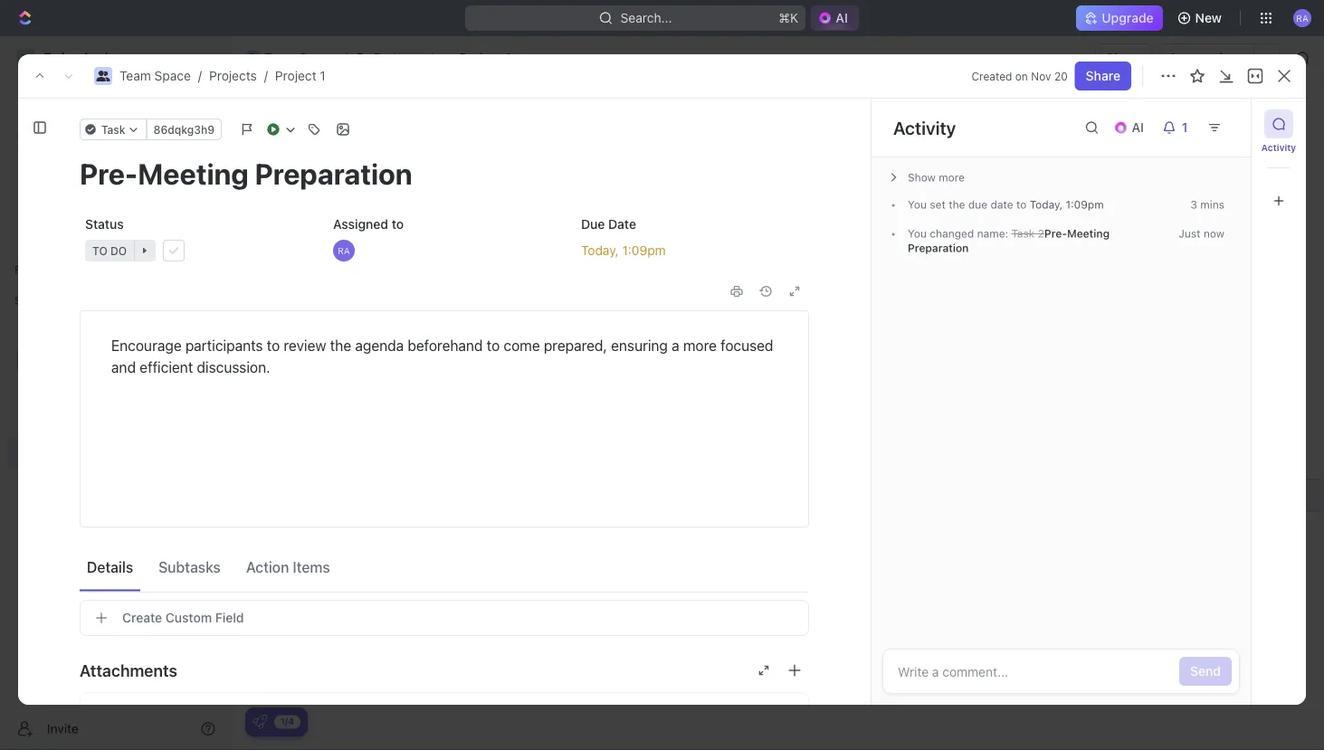 Task type: describe. For each thing, give the bounding box(es) containing it.
1 vertical spatial add task button
[[317, 344, 386, 365]]

86dqkg3h9 button
[[146, 119, 222, 140]]

create
[[122, 611, 162, 626]]

user group image
[[96, 71, 110, 81]]

today inside task sidebar content section
[[1030, 198, 1060, 211]]

dashboards link
[[7, 180, 223, 209]]

send button
[[1180, 657, 1232, 686]]

assigned
[[333, 217, 388, 232]]

show
[[908, 171, 936, 184]]

2 vertical spatial add task button
[[317, 517, 386, 538]]

to left come
[[487, 337, 500, 354]]

now
[[1204, 227, 1225, 240]]

task inside dropdown button
[[101, 123, 125, 136]]

Edit task name text field
[[80, 157, 809, 191]]

attachments
[[80, 661, 177, 680]]

⌘k
[[779, 10, 799, 25]]

2 horizontal spatial projects link
[[351, 47, 426, 69]]

prepared,
[[544, 337, 607, 354]]

action items button
[[239, 551, 337, 584]]

automations
[[1169, 50, 1245, 65]]

1 horizontal spatial projects link
[[209, 68, 257, 83]]

discussion.
[[197, 359, 270, 376]]

items
[[293, 559, 330, 576]]

team inside sidebar navigation
[[43, 353, 75, 368]]

show more button
[[883, 165, 1240, 190]]

2
[[1038, 227, 1045, 240]]

task button
[[80, 119, 147, 140]]

date
[[608, 217, 636, 232]]

1 horizontal spatial team
[[120, 68, 151, 83]]

favorites button
[[7, 259, 69, 281]]

pre-
[[1045, 227, 1067, 240]]

home
[[43, 95, 78, 110]]

you for you set the due date to today , 1:09 pm
[[908, 198, 927, 211]]

new
[[1196, 10, 1222, 25]]

1 vertical spatial project
[[275, 68, 317, 83]]

task for add task button to the top
[[1221, 116, 1248, 131]]

0 vertical spatial add task button
[[1183, 110, 1259, 139]]

come
[[504, 337, 540, 354]]

here
[[446, 704, 469, 717]]

beforehand
[[408, 337, 483, 354]]

name:
[[977, 227, 1009, 240]]

spaces
[[14, 294, 53, 307]]

you set the due date to today , 1:09 pm
[[908, 198, 1104, 211]]

team space, , element
[[16, 351, 34, 369]]

home link
[[7, 88, 223, 117]]

attachments button
[[80, 649, 809, 693]]

activity inside task sidebar content section
[[894, 117, 956, 138]]

2 vertical spatial add task
[[325, 520, 378, 535]]

1 horizontal spatial space
[[154, 68, 191, 83]]

3 mins
[[1191, 198, 1225, 211]]

date
[[991, 198, 1014, 211]]

more inside dropdown button
[[939, 171, 965, 184]]

in progress
[[296, 257, 369, 269]]

, inside task sidebar content section
[[1060, 198, 1063, 211]]

just now
[[1179, 227, 1225, 240]]

user group image
[[248, 53, 259, 62]]

automations button
[[1160, 44, 1254, 72]]

1 vertical spatial add
[[325, 347, 348, 362]]

changed
[[930, 227, 974, 240]]

team space / projects / project 1
[[120, 68, 326, 83]]

you for you
[[908, 227, 927, 240]]

send
[[1191, 664, 1221, 679]]

1 horizontal spatial project 1
[[460, 50, 512, 65]]

progress
[[310, 257, 369, 269]]

to do button
[[80, 234, 313, 267]]

create custom field button
[[80, 600, 809, 636]]

mins
[[1201, 198, 1225, 211]]

status
[[85, 217, 124, 232]]

0 horizontal spatial project 1 link
[[275, 68, 326, 83]]

changed name:
[[927, 227, 1012, 240]]

due
[[581, 217, 605, 232]]

ai button
[[1107, 113, 1155, 142]]

0 vertical spatial add task
[[1194, 116, 1248, 131]]

to left review
[[267, 337, 280, 354]]

‎task 2
[[1012, 227, 1045, 240]]

assigned to
[[333, 217, 404, 232]]

task for the bottom add task button
[[352, 520, 378, 535]]

20
[[1055, 70, 1068, 82]]

in
[[296, 257, 307, 269]]

show more
[[908, 171, 965, 184]]

inbox
[[43, 125, 75, 140]]

0 vertical spatial add
[[1194, 116, 1218, 131]]

field
[[215, 611, 244, 626]]

1 vertical spatial ra button
[[328, 234, 561, 267]]

onboarding checklist button image
[[253, 715, 267, 730]]

action items
[[246, 559, 330, 576]]

ai inside dropdown button
[[1132, 120, 1144, 135]]

custom
[[165, 611, 212, 626]]

inbox link
[[7, 119, 223, 148]]

details
[[87, 559, 133, 576]]

ensuring
[[611, 337, 668, 354]]

0 vertical spatial share
[[1106, 50, 1141, 65]]

team space inside tree
[[43, 353, 115, 368]]

pm inside task sidebar content section
[[1088, 198, 1104, 211]]

do
[[110, 244, 127, 257]]

drop your files here to upload
[[368, 704, 521, 717]]

tree inside sidebar navigation
[[7, 315, 223, 560]]

share button right 20
[[1075, 62, 1132, 91]]

0 vertical spatial ra button
[[1288, 4, 1317, 33]]

share button down upgrade link
[[1096, 43, 1152, 72]]

nov
[[1031, 70, 1052, 82]]

1 horizontal spatial project 1 link
[[437, 47, 516, 69]]

action
[[246, 559, 289, 576]]



Task type: locate. For each thing, give the bounding box(es) containing it.
add down automations button
[[1194, 116, 1218, 131]]

new button
[[1170, 4, 1233, 33]]

to do
[[92, 244, 127, 257]]

0 horizontal spatial the
[[330, 337, 351, 354]]

you left set at the right
[[908, 198, 927, 211]]

0 vertical spatial project 1
[[460, 50, 512, 65]]

0 horizontal spatial ,
[[615, 243, 619, 258]]

space left efficient
[[78, 353, 115, 368]]

due date
[[581, 217, 636, 232]]

2 vertical spatial space
[[78, 353, 115, 368]]

the right review
[[330, 337, 351, 354]]

more
[[939, 171, 965, 184], [683, 337, 717, 354]]

space
[[299, 50, 336, 65], [154, 68, 191, 83], [78, 353, 115, 368]]

0 vertical spatial project
[[460, 50, 502, 65]]

board
[[298, 168, 333, 183]]

subtasks
[[159, 559, 221, 576]]

0 vertical spatial you
[[908, 198, 927, 211]]

0 vertical spatial the
[[949, 198, 966, 211]]

‎task
[[1012, 227, 1035, 240]]

tree containing team space
[[7, 315, 223, 560]]

team space
[[264, 50, 336, 65], [43, 353, 115, 368]]

1 horizontal spatial 1:09
[[1066, 198, 1088, 211]]

board link
[[294, 163, 333, 188]]

0 horizontal spatial projects
[[54, 383, 102, 398]]

0 vertical spatial ai
[[836, 10, 848, 25]]

to right here
[[472, 704, 482, 717]]

1 vertical spatial space
[[154, 68, 191, 83]]

project
[[460, 50, 502, 65], [275, 68, 317, 83], [274, 108, 356, 138]]

today down due
[[581, 243, 615, 258]]

1 horizontal spatial more
[[939, 171, 965, 184]]

2 horizontal spatial team
[[264, 50, 296, 65]]

ai button up "show more" dropdown button
[[1107, 113, 1155, 142]]

you up preparation
[[908, 227, 927, 240]]

1 vertical spatial team
[[120, 68, 151, 83]]

you
[[908, 198, 927, 211], [908, 227, 927, 240]]

today up 2
[[1030, 198, 1060, 211]]

2 horizontal spatial space
[[299, 50, 336, 65]]

to inside task sidebar content section
[[1017, 198, 1027, 211]]

0 horizontal spatial pm
[[648, 243, 666, 258]]

today , 1:09 pm
[[581, 243, 666, 258]]

project 1 link
[[437, 47, 516, 69], [275, 68, 326, 83]]

upload
[[486, 704, 521, 717]]

to left do
[[92, 244, 107, 257]]

1 vertical spatial project 1
[[274, 108, 379, 138]]

ra for ra 'dropdown button' to the top
[[1297, 12, 1309, 23]]

1 you from the top
[[908, 198, 927, 211]]

0 horizontal spatial more
[[683, 337, 717, 354]]

team space right team space, , element in the top left of the page
[[43, 353, 115, 368]]

0 vertical spatial today
[[1030, 198, 1060, 211]]

0 horizontal spatial ra button
[[328, 234, 561, 267]]

1:09
[[1066, 198, 1088, 211], [622, 243, 648, 258]]

1 horizontal spatial ra
[[1297, 12, 1309, 23]]

0 vertical spatial team space
[[264, 50, 336, 65]]

1 horizontal spatial today
[[1030, 198, 1060, 211]]

favorites
[[14, 263, 62, 276]]

0 vertical spatial pm
[[1088, 198, 1104, 211]]

add up the items
[[325, 520, 348, 535]]

subtasks button
[[151, 551, 228, 584]]

1 vertical spatial share
[[1086, 68, 1121, 83]]

add task button
[[1183, 110, 1259, 139], [317, 344, 386, 365], [317, 517, 386, 538]]

pm
[[1088, 198, 1104, 211], [648, 243, 666, 258]]

0 vertical spatial team
[[264, 50, 296, 65]]

1 vertical spatial pm
[[648, 243, 666, 258]]

0 horizontal spatial ai
[[836, 10, 848, 25]]

0 horizontal spatial today
[[581, 243, 615, 258]]

1 horizontal spatial projects
[[209, 68, 257, 83]]

to right the assigned
[[392, 217, 404, 232]]

projects
[[374, 50, 422, 65], [209, 68, 257, 83], [54, 383, 102, 398]]

your
[[396, 704, 419, 717]]

1:09 down date
[[622, 243, 648, 258]]

created
[[972, 70, 1013, 82]]

0 vertical spatial ra
[[1297, 12, 1309, 23]]

space up 86dqkg3h9
[[154, 68, 191, 83]]

encourage
[[111, 337, 182, 354]]

drop
[[368, 704, 393, 717]]

2 vertical spatial project
[[274, 108, 356, 138]]

list link
[[363, 163, 389, 188]]

focused
[[721, 337, 774, 354]]

share right 20
[[1086, 68, 1121, 83]]

space right user group icon
[[299, 50, 336, 65]]

3
[[1191, 198, 1198, 211]]

the inside task sidebar content section
[[949, 198, 966, 211]]

the right set at the right
[[949, 198, 966, 211]]

2 vertical spatial add
[[325, 520, 348, 535]]

1 vertical spatial projects
[[209, 68, 257, 83]]

2 horizontal spatial projects
[[374, 50, 422, 65]]

0 horizontal spatial 1:09
[[622, 243, 648, 258]]

, down "show more" dropdown button
[[1060, 198, 1063, 211]]

1 horizontal spatial ai
[[1132, 120, 1144, 135]]

1 vertical spatial today
[[581, 243, 615, 258]]

upgrade
[[1102, 10, 1154, 25]]

invite
[[47, 722, 79, 737]]

and
[[111, 359, 136, 376]]

projects link inside sidebar navigation
[[54, 377, 172, 406]]

1 vertical spatial more
[[683, 337, 717, 354]]

1 inside dropdown button
[[1182, 120, 1188, 135]]

1 horizontal spatial team space
[[264, 50, 336, 65]]

tree
[[7, 315, 223, 560]]

create custom field
[[122, 611, 244, 626]]

2 vertical spatial projects
[[54, 383, 102, 398]]

projects inside sidebar navigation
[[54, 383, 102, 398]]

ai button
[[811, 5, 859, 31], [1107, 113, 1155, 142]]

1 button
[[1155, 113, 1201, 142]]

participants
[[185, 337, 263, 354]]

1 vertical spatial add task
[[325, 347, 378, 362]]

project 1
[[460, 50, 512, 65], [274, 108, 379, 138]]

ai right ⌘k
[[836, 10, 848, 25]]

just
[[1179, 227, 1201, 240]]

0 vertical spatial projects
[[374, 50, 422, 65]]

add left agenda
[[325, 347, 348, 362]]

team right team space, , element in the top left of the page
[[43, 353, 75, 368]]

0 vertical spatial activity
[[894, 117, 956, 138]]

to inside dropdown button
[[92, 244, 107, 257]]

1 vertical spatial activity
[[1262, 142, 1297, 153]]

meeting
[[1067, 227, 1110, 240]]

created on nov 20
[[972, 70, 1068, 82]]

due
[[969, 198, 988, 211]]

/
[[344, 50, 348, 65], [430, 50, 433, 65], [198, 68, 202, 83], [264, 68, 268, 83]]

1 horizontal spatial ai button
[[1107, 113, 1155, 142]]

0 vertical spatial ai button
[[811, 5, 859, 31]]

review
[[284, 337, 326, 354]]

more right show
[[939, 171, 965, 184]]

ai left 1 dropdown button
[[1132, 120, 1144, 135]]

0 horizontal spatial space
[[78, 353, 115, 368]]

Search tasks... text field
[[1099, 206, 1280, 233]]

on
[[1016, 70, 1028, 82]]

0 horizontal spatial activity
[[894, 117, 956, 138]]

add task
[[1194, 116, 1248, 131], [325, 347, 378, 362], [325, 520, 378, 535]]

to right date
[[1017, 198, 1027, 211]]

task sidebar navigation tab list
[[1259, 110, 1299, 215]]

1 vertical spatial team space
[[43, 353, 115, 368]]

1 vertical spatial you
[[908, 227, 927, 240]]

0 vertical spatial ,
[[1060, 198, 1063, 211]]

ra button
[[1288, 4, 1317, 33], [328, 234, 561, 267]]

pre-meeting preparation
[[908, 227, 1110, 254]]

projects link
[[351, 47, 426, 69], [209, 68, 257, 83], [54, 377, 172, 406]]

onboarding checklist button element
[[253, 715, 267, 730]]

task for the middle add task button
[[352, 347, 378, 362]]

team space link
[[242, 47, 340, 69], [120, 68, 191, 83], [43, 346, 219, 375]]

more inside encourage participants to review the agenda beforehand to come prepared, ensuring a more focused and efficient discussion.
[[683, 337, 717, 354]]

ai button right ⌘k
[[811, 5, 859, 31]]

1 vertical spatial 1:09
[[622, 243, 648, 258]]

1:09 up meeting at the top
[[1066, 198, 1088, 211]]

a
[[672, 337, 680, 354]]

ra for bottommost ra 'dropdown button'
[[338, 245, 350, 256]]

task sidebar content section
[[867, 99, 1251, 705]]

team right user group image on the top of the page
[[120, 68, 151, 83]]

1 vertical spatial ai button
[[1107, 113, 1155, 142]]

team right user group icon
[[264, 50, 296, 65]]

0 vertical spatial more
[[939, 171, 965, 184]]

0 horizontal spatial team
[[43, 353, 75, 368]]

share down upgrade link
[[1106, 50, 1141, 65]]

more right a
[[683, 337, 717, 354]]

0 horizontal spatial ai button
[[811, 5, 859, 31]]

1 horizontal spatial ,
[[1060, 198, 1063, 211]]

today
[[1030, 198, 1060, 211], [581, 243, 615, 258]]

0 vertical spatial space
[[299, 50, 336, 65]]

share
[[1106, 50, 1141, 65], [1086, 68, 1121, 83]]

1/4
[[281, 717, 294, 727]]

0 horizontal spatial project 1
[[274, 108, 379, 138]]

1 vertical spatial the
[[330, 337, 351, 354]]

team space right user group icon
[[264, 50, 336, 65]]

1 horizontal spatial the
[[949, 198, 966, 211]]

activity
[[894, 117, 956, 138], [1262, 142, 1297, 153]]

search...
[[621, 10, 672, 25]]

to
[[1017, 198, 1027, 211], [392, 217, 404, 232], [92, 244, 107, 257], [267, 337, 280, 354], [487, 337, 500, 354], [472, 704, 482, 717]]

space inside sidebar navigation
[[78, 353, 115, 368]]

efficient
[[140, 359, 193, 376]]

the inside encourage participants to review the agenda beforehand to come prepared, ensuring a more focused and efficient discussion.
[[330, 337, 351, 354]]

details button
[[80, 551, 140, 584]]

1 horizontal spatial ra button
[[1288, 4, 1317, 33]]

2 you from the top
[[908, 227, 927, 240]]

task
[[1221, 116, 1248, 131], [101, 123, 125, 136], [352, 347, 378, 362], [352, 520, 378, 535]]

1 vertical spatial ai
[[1132, 120, 1144, 135]]

1 horizontal spatial activity
[[1262, 142, 1297, 153]]

preparation
[[908, 242, 969, 254]]

sidebar navigation
[[0, 36, 231, 751]]

0 vertical spatial 1:09
[[1066, 198, 1088, 211]]

activity inside "task sidebar navigation" tab list
[[1262, 142, 1297, 153]]

upgrade link
[[1077, 5, 1163, 31]]

1 horizontal spatial pm
[[1088, 198, 1104, 211]]

list
[[367, 168, 389, 183]]

1:09 inside task sidebar content section
[[1066, 198, 1088, 211]]

, down date
[[615, 243, 619, 258]]

0 horizontal spatial team space
[[43, 353, 115, 368]]

encourage participants to review the agenda beforehand to come prepared, ensuring a more focused and efficient discussion.
[[111, 337, 777, 376]]

2 vertical spatial team
[[43, 353, 75, 368]]

set
[[930, 198, 946, 211]]

0 horizontal spatial ra
[[338, 245, 350, 256]]

86dqkg3h9
[[154, 123, 215, 136]]

1 vertical spatial ra
[[338, 245, 350, 256]]

dashboards
[[43, 187, 114, 202]]

0 horizontal spatial projects link
[[54, 377, 172, 406]]

1 vertical spatial ,
[[615, 243, 619, 258]]



Task type: vqa. For each thing, say whether or not it's contained in the screenshot.
YouTube button
no



